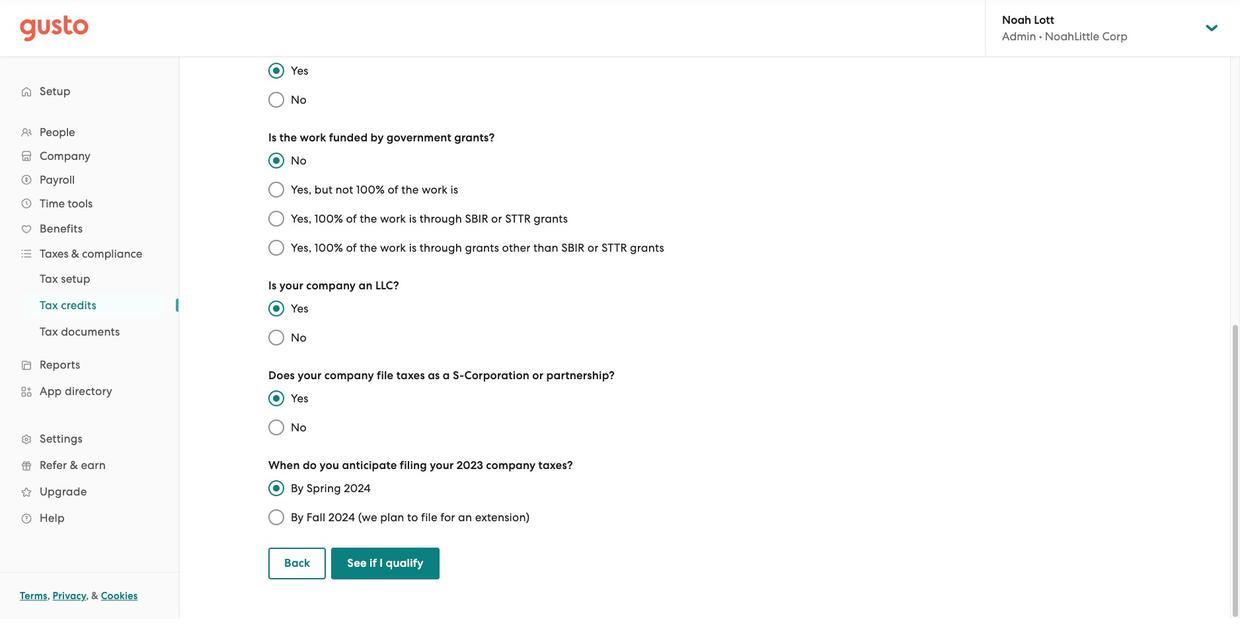 Task type: vqa. For each thing, say whether or not it's contained in the screenshot.
Clear on the left of page
no



Task type: describe. For each thing, give the bounding box(es) containing it.
admin
[[1003, 30, 1037, 43]]

plan
[[380, 511, 404, 524]]

app
[[40, 385, 62, 398]]

app directory
[[40, 385, 112, 398]]

tax for tax credits
[[40, 299, 58, 312]]

a
[[443, 369, 450, 383]]

terms link
[[20, 591, 47, 602]]

if
[[370, 557, 377, 571]]

through for sbir
[[420, 212, 462, 226]]

gusto navigation element
[[0, 57, 179, 553]]

is your company an llc?
[[268, 279, 399, 293]]

0 horizontal spatial sttr
[[505, 212, 531, 226]]

tax setup link
[[24, 267, 165, 291]]

lott
[[1034, 13, 1055, 27]]

company button
[[13, 144, 165, 168]]

& for compliance
[[71, 247, 79, 261]]

Yes radio
[[262, 56, 291, 85]]

do
[[303, 459, 317, 473]]

other
[[502, 241, 531, 255]]

time tools
[[40, 197, 93, 210]]

tax credits
[[40, 299, 96, 312]]

payroll
[[40, 173, 75, 186]]

no radio for does
[[262, 413, 291, 442]]

work up yes, 100% of the work is through sbir or sttr grants
[[422, 183, 448, 196]]

tax documents link
[[24, 320, 165, 344]]

directory
[[65, 385, 112, 398]]

earn
[[81, 459, 106, 472]]

100% for yes, 100% of the work is through sbir or sttr grants
[[315, 212, 343, 226]]

yes, for yes, 100% of the work is through grants other than sbir or sttr grants
[[291, 241, 312, 255]]

Yes, but not 100% of the work is radio
[[262, 175, 291, 204]]

privacy
[[53, 591, 86, 602]]

anticipate
[[342, 459, 397, 473]]

1 horizontal spatial file
[[421, 511, 438, 524]]

no radio for is
[[262, 323, 291, 352]]

back
[[284, 557, 310, 571]]

company
[[40, 149, 90, 163]]

tax setup
[[40, 272, 90, 286]]

1 no radio from the top
[[262, 85, 291, 114]]

taxes
[[397, 369, 425, 383]]

of for yes, 100% of the work is through sbir or sttr grants
[[346, 212, 357, 226]]

compliance
[[82, 247, 142, 261]]

1 horizontal spatial or
[[533, 369, 544, 383]]

by
[[371, 131, 384, 145]]

yes, but not 100% of the work is
[[291, 183, 459, 196]]

reports
[[40, 358, 80, 372]]

tools
[[68, 197, 93, 210]]

0 vertical spatial file
[[377, 369, 394, 383]]

•
[[1039, 30, 1043, 43]]

refer & earn link
[[13, 454, 165, 477]]

for
[[441, 511, 455, 524]]

taxes
[[40, 247, 69, 261]]

terms
[[20, 591, 47, 602]]

0 vertical spatial or
[[491, 212, 502, 226]]

taxes?
[[539, 459, 573, 473]]

0 horizontal spatial sbir
[[465, 212, 488, 226]]

upgrade link
[[13, 480, 165, 504]]

is for is your company an llc?
[[268, 279, 277, 293]]

2 , from the left
[[86, 591, 89, 602]]

cookies button
[[101, 589, 138, 604]]

0 vertical spatial is
[[451, 183, 459, 196]]

is the work funded by government grants?
[[268, 131, 495, 145]]

0 vertical spatial 100%
[[356, 183, 385, 196]]

qualify
[[386, 557, 424, 571]]

the up yes, 100% of the work is through sbir or sttr grants
[[402, 183, 419, 196]]

funded
[[329, 131, 368, 145]]

2023
[[457, 459, 483, 473]]

help link
[[13, 507, 165, 530]]

is for sbir
[[409, 212, 417, 226]]

but
[[315, 183, 333, 196]]

2 horizontal spatial or
[[588, 241, 599, 255]]

corp
[[1103, 30, 1128, 43]]

2 vertical spatial company
[[486, 459, 536, 473]]

see
[[347, 557, 367, 571]]

privacy link
[[53, 591, 86, 602]]

credits
[[61, 299, 96, 312]]

tax credits link
[[24, 294, 165, 317]]

yes radio for is
[[262, 294, 291, 323]]

is for is the work funded by government grants?
[[268, 131, 277, 145]]

settings
[[40, 432, 83, 446]]

your for does
[[298, 369, 322, 383]]

tax for tax documents
[[40, 325, 58, 339]]

setup
[[61, 272, 90, 286]]

yes, 100% of the work is through grants other than sbir or sttr grants
[[291, 241, 665, 255]]

1 horizontal spatial an
[[458, 511, 472, 524]]

extension)
[[475, 511, 530, 524]]

app directory link
[[13, 380, 165, 403]]

the down yes, but not 100% of the work is
[[360, 212, 377, 226]]

people button
[[13, 120, 165, 144]]

By Fall 2024 (we plan to file for an extension) radio
[[262, 503, 291, 532]]

company for file
[[325, 369, 374, 383]]

refer & earn
[[40, 459, 106, 472]]

help
[[40, 512, 65, 525]]

noahlittle
[[1045, 30, 1100, 43]]

yes, 100% of the work is through sbir or sttr grants
[[291, 212, 568, 226]]

tax documents
[[40, 325, 120, 339]]

2 no from the top
[[291, 154, 307, 167]]

as
[[428, 369, 440, 383]]

partnership?
[[547, 369, 615, 383]]

yes, for yes, 100% of the work is through sbir or sttr grants
[[291, 212, 312, 226]]

1 horizontal spatial sbir
[[562, 241, 585, 255]]

by spring 2024
[[291, 482, 371, 495]]

cookies
[[101, 591, 138, 602]]



Task type: locate. For each thing, give the bounding box(es) containing it.
does
[[268, 369, 295, 383]]

2 list from the top
[[0, 266, 179, 345]]

benefits
[[40, 222, 83, 235]]

company left llc?
[[306, 279, 356, 293]]

0 vertical spatial sbir
[[465, 212, 488, 226]]

yes for is
[[291, 302, 309, 315]]

1 vertical spatial file
[[421, 511, 438, 524]]

2024 down anticipate at the bottom of the page
[[344, 482, 371, 495]]

corporation
[[465, 369, 530, 383]]

i
[[380, 557, 383, 571]]

2024 right fall on the bottom left
[[328, 511, 355, 524]]

work up llc?
[[380, 241, 406, 255]]

through down yes, 100% of the work is through sbir or sttr grants
[[420, 241, 462, 255]]

yes
[[291, 64, 309, 77], [291, 302, 309, 315], [291, 392, 309, 405]]

0 horizontal spatial ,
[[47, 591, 50, 602]]

is down yes, 100% of the work is through sbir or sttr grants
[[409, 241, 417, 255]]

100% for yes, 100% of the work is through grants other than sbir or sttr grants
[[315, 241, 343, 255]]

1 vertical spatial no radio
[[262, 323, 291, 352]]

yes radio for does
[[262, 384, 291, 413]]

1 vertical spatial an
[[458, 511, 472, 524]]

by
[[291, 482, 304, 495], [291, 511, 304, 524]]

0 vertical spatial an
[[359, 279, 373, 293]]

1 list from the top
[[0, 120, 179, 532]]

1 vertical spatial tax
[[40, 299, 58, 312]]

2 vertical spatial your
[[430, 459, 454, 473]]

3 yes from the top
[[291, 392, 309, 405]]

an left llc?
[[359, 279, 373, 293]]

see if i qualify button
[[332, 548, 440, 580]]

when do you anticipate filing your 2023 company taxes?
[[268, 459, 573, 473]]

by fall 2024 (we plan to file for an extension)
[[291, 511, 530, 524]]

0 horizontal spatial grants
[[465, 241, 499, 255]]

& left the "cookies"
[[91, 591, 99, 602]]

list containing tax setup
[[0, 266, 179, 345]]

1 vertical spatial 2024
[[328, 511, 355, 524]]

2 yes from the top
[[291, 302, 309, 315]]

upgrade
[[40, 485, 87, 499]]

100% up 'is your company an llc?'
[[315, 241, 343, 255]]

tax left credits
[[40, 299, 58, 312]]

3 no radio from the top
[[262, 413, 291, 442]]

or
[[491, 212, 502, 226], [588, 241, 599, 255], [533, 369, 544, 383]]

grants?
[[454, 131, 495, 145]]

100%
[[356, 183, 385, 196], [315, 212, 343, 226], [315, 241, 343, 255]]

is for grants
[[409, 241, 417, 255]]

tax down taxes
[[40, 272, 58, 286]]

no up do at bottom left
[[291, 421, 307, 434]]

& right taxes
[[71, 247, 79, 261]]

company
[[306, 279, 356, 293], [325, 369, 374, 383], [486, 459, 536, 473]]

terms , privacy , & cookies
[[20, 591, 138, 602]]

home image
[[20, 15, 89, 41]]

0 vertical spatial company
[[306, 279, 356, 293]]

1 , from the left
[[47, 591, 50, 602]]

file right to
[[421, 511, 438, 524]]

or right than
[[588, 241, 599, 255]]

Yes, 100% of the work is through grants other than SBIR or STTR grants radio
[[262, 233, 291, 263]]

1 no from the top
[[291, 93, 307, 106]]

is up yes, 100% of the work is through sbir or sttr grants
[[451, 183, 459, 196]]

0 vertical spatial by
[[291, 482, 304, 495]]

2 by from the top
[[291, 511, 304, 524]]

, left privacy
[[47, 591, 50, 602]]

0 vertical spatial sttr
[[505, 212, 531, 226]]

sttr
[[505, 212, 531, 226], [602, 241, 627, 255]]

yes, down yes, 100% of the work is through sbir or sttr grants radio
[[291, 241, 312, 255]]

0 vertical spatial yes
[[291, 64, 309, 77]]

1 yes radio from the top
[[262, 294, 291, 323]]

(we
[[358, 511, 377, 524]]

1 vertical spatial &
[[70, 459, 78, 472]]

2 yes, from the top
[[291, 212, 312, 226]]

by for by spring 2024
[[291, 482, 304, 495]]

setup
[[40, 85, 71, 98]]

2 no radio from the top
[[262, 323, 291, 352]]

1 vertical spatial yes radio
[[262, 384, 291, 413]]

&
[[71, 247, 79, 261], [70, 459, 78, 472], [91, 591, 99, 602]]

your down yes, 100% of the work is through grants other than sbir or sttr grants option
[[280, 279, 304, 293]]

to
[[407, 511, 418, 524]]

2 vertical spatial 100%
[[315, 241, 343, 255]]

tax
[[40, 272, 58, 286], [40, 299, 58, 312], [40, 325, 58, 339]]

4 no from the top
[[291, 421, 307, 434]]

1 yes, from the top
[[291, 183, 312, 196]]

No radio
[[262, 146, 291, 175]]

than
[[534, 241, 559, 255]]

list containing people
[[0, 120, 179, 532]]

company right 2023 at bottom
[[486, 459, 536, 473]]

0 vertical spatial is
[[268, 131, 277, 145]]

1 vertical spatial yes
[[291, 302, 309, 315]]

benefits link
[[13, 217, 165, 241]]

& left earn
[[70, 459, 78, 472]]

2 vertical spatial yes
[[291, 392, 309, 405]]

0 vertical spatial through
[[420, 212, 462, 226]]

1 vertical spatial through
[[420, 241, 462, 255]]

1 horizontal spatial grants
[[534, 212, 568, 226]]

list
[[0, 120, 179, 532], [0, 266, 179, 345]]

an
[[359, 279, 373, 293], [458, 511, 472, 524]]

no
[[291, 93, 307, 106], [291, 154, 307, 167], [291, 331, 307, 345], [291, 421, 307, 434]]

3 tax from the top
[[40, 325, 58, 339]]

1 vertical spatial company
[[325, 369, 374, 383]]

reports link
[[13, 353, 165, 377]]

is
[[451, 183, 459, 196], [409, 212, 417, 226], [409, 241, 417, 255]]

2 yes radio from the top
[[262, 384, 291, 413]]

by for by fall 2024 (we plan to file for an extension)
[[291, 511, 304, 524]]

company for an
[[306, 279, 356, 293]]

& for earn
[[70, 459, 78, 472]]

1 horizontal spatial ,
[[86, 591, 89, 602]]

3 no from the top
[[291, 331, 307, 345]]

sbir right than
[[562, 241, 585, 255]]

, left the "cookies"
[[86, 591, 89, 602]]

0 vertical spatial of
[[388, 183, 399, 196]]

1 vertical spatial sbir
[[562, 241, 585, 255]]

0 horizontal spatial file
[[377, 369, 394, 383]]

tax for tax setup
[[40, 272, 58, 286]]

0 vertical spatial no radio
[[262, 85, 291, 114]]

1 by from the top
[[291, 482, 304, 495]]

sbir up "yes, 100% of the work is through grants other than sbir or sttr grants"
[[465, 212, 488, 226]]

2 vertical spatial tax
[[40, 325, 58, 339]]

no radio up when
[[262, 413, 291, 442]]

noah
[[1003, 13, 1032, 27]]

yes, left but
[[291, 183, 312, 196]]

file left taxes
[[377, 369, 394, 383]]

2 horizontal spatial grants
[[630, 241, 665, 255]]

an right the for
[[458, 511, 472, 524]]

1 vertical spatial is
[[409, 212, 417, 226]]

1 yes from the top
[[291, 64, 309, 77]]

of up yes, 100% of the work is through sbir or sttr grants
[[388, 183, 399, 196]]

yes radio down yes, 100% of the work is through grants other than sbir or sttr grants option
[[262, 294, 291, 323]]

people
[[40, 126, 75, 139]]

Yes radio
[[262, 294, 291, 323], [262, 384, 291, 413]]

2 vertical spatial or
[[533, 369, 544, 383]]

see if i qualify
[[347, 557, 424, 571]]

0 vertical spatial 2024
[[344, 482, 371, 495]]

government
[[387, 131, 452, 145]]

100% down but
[[315, 212, 343, 226]]

through
[[420, 212, 462, 226], [420, 241, 462, 255]]

Yes, 100% of the work is through SBIR or STTR grants radio
[[262, 204, 291, 233]]

2 vertical spatial yes,
[[291, 241, 312, 255]]

2 is from the top
[[268, 279, 277, 293]]

0 horizontal spatial an
[[359, 279, 373, 293]]

1 is from the top
[[268, 131, 277, 145]]

your left 2023 at bottom
[[430, 459, 454, 473]]

1 vertical spatial is
[[268, 279, 277, 293]]

2 through from the top
[[420, 241, 462, 255]]

llc?
[[376, 279, 399, 293]]

2 tax from the top
[[40, 299, 58, 312]]

settings link
[[13, 427, 165, 451]]

is down yes, 100% of the work is through grants other than sbir or sttr grants option
[[268, 279, 277, 293]]

or up "yes, 100% of the work is through grants other than sbir or sttr grants"
[[491, 212, 502, 226]]

1 through from the top
[[420, 212, 462, 226]]

filing
[[400, 459, 427, 473]]

no radio up does
[[262, 323, 291, 352]]

setup link
[[13, 79, 165, 103]]

you
[[320, 459, 339, 473]]

100% right not
[[356, 183, 385, 196]]

0 vertical spatial yes radio
[[262, 294, 291, 323]]

fall
[[307, 511, 326, 524]]

taxes & compliance
[[40, 247, 142, 261]]

2024 for fall
[[328, 511, 355, 524]]

the up llc?
[[360, 241, 377, 255]]

through for grants
[[420, 241, 462, 255]]

2024 for spring
[[344, 482, 371, 495]]

or right the corporation
[[533, 369, 544, 383]]

yes, up yes, 100% of the work is through grants other than sbir or sttr grants option
[[291, 212, 312, 226]]

2 vertical spatial &
[[91, 591, 99, 602]]

yes for does
[[291, 392, 309, 405]]

spring
[[307, 482, 341, 495]]

s-
[[453, 369, 465, 383]]

sbir
[[465, 212, 488, 226], [562, 241, 585, 255]]

3 yes, from the top
[[291, 241, 312, 255]]

0 vertical spatial your
[[280, 279, 304, 293]]

of down not
[[346, 212, 357, 226]]

1 vertical spatial by
[[291, 511, 304, 524]]

of up 'is your company an llc?'
[[346, 241, 357, 255]]

time tools button
[[13, 192, 165, 216]]

is down yes, but not 100% of the work is
[[409, 212, 417, 226]]

when
[[268, 459, 300, 473]]

is up no radio
[[268, 131, 277, 145]]

documents
[[61, 325, 120, 339]]

payroll button
[[13, 168, 165, 192]]

2 vertical spatial is
[[409, 241, 417, 255]]

& inside taxes & compliance "dropdown button"
[[71, 247, 79, 261]]

yes radio down does
[[262, 384, 291, 413]]

1 vertical spatial sttr
[[602, 241, 627, 255]]

no up yes, but not 100% of the work is option
[[291, 154, 307, 167]]

1 vertical spatial of
[[346, 212, 357, 226]]

2 vertical spatial of
[[346, 241, 357, 255]]

0 horizontal spatial or
[[491, 212, 502, 226]]

1 horizontal spatial sttr
[[602, 241, 627, 255]]

of for yes, 100% of the work is through grants other than sbir or sttr grants
[[346, 241, 357, 255]]

noah lott admin • noahlittle corp
[[1003, 13, 1128, 43]]

No radio
[[262, 85, 291, 114], [262, 323, 291, 352], [262, 413, 291, 442]]

0 vertical spatial &
[[71, 247, 79, 261]]

by down do at bottom left
[[291, 482, 304, 495]]

does your company file taxes as a s-corporation or partnership?
[[268, 369, 615, 383]]

time
[[40, 197, 65, 210]]

work
[[300, 131, 326, 145], [422, 183, 448, 196], [380, 212, 406, 226], [380, 241, 406, 255]]

1 vertical spatial 100%
[[315, 212, 343, 226]]

refer
[[40, 459, 67, 472]]

work left funded
[[300, 131, 326, 145]]

2 vertical spatial no radio
[[262, 413, 291, 442]]

company left taxes
[[325, 369, 374, 383]]

no up does
[[291, 331, 307, 345]]

is
[[268, 131, 277, 145], [268, 279, 277, 293]]

work down yes, but not 100% of the work is
[[380, 212, 406, 226]]

the
[[280, 131, 297, 145], [402, 183, 419, 196], [360, 212, 377, 226], [360, 241, 377, 255]]

no radio up no radio
[[262, 85, 291, 114]]

by left fall on the bottom left
[[291, 511, 304, 524]]

your
[[280, 279, 304, 293], [298, 369, 322, 383], [430, 459, 454, 473]]

1 vertical spatial or
[[588, 241, 599, 255]]

1 vertical spatial yes,
[[291, 212, 312, 226]]

taxes & compliance button
[[13, 242, 165, 266]]

By Spring 2024 radio
[[262, 474, 291, 503]]

your for is
[[280, 279, 304, 293]]

0 vertical spatial tax
[[40, 272, 58, 286]]

0 vertical spatial yes,
[[291, 183, 312, 196]]

tax down tax credits
[[40, 325, 58, 339]]

back button
[[268, 548, 326, 580]]

1 tax from the top
[[40, 272, 58, 286]]

the up no radio
[[280, 131, 297, 145]]

& inside 'refer & earn' link
[[70, 459, 78, 472]]

yes, for yes, but not 100% of the work is
[[291, 183, 312, 196]]

1 vertical spatial your
[[298, 369, 322, 383]]

through up "yes, 100% of the work is through grants other than sbir or sttr grants"
[[420, 212, 462, 226]]

your right does
[[298, 369, 322, 383]]

no down yes radio
[[291, 93, 307, 106]]



